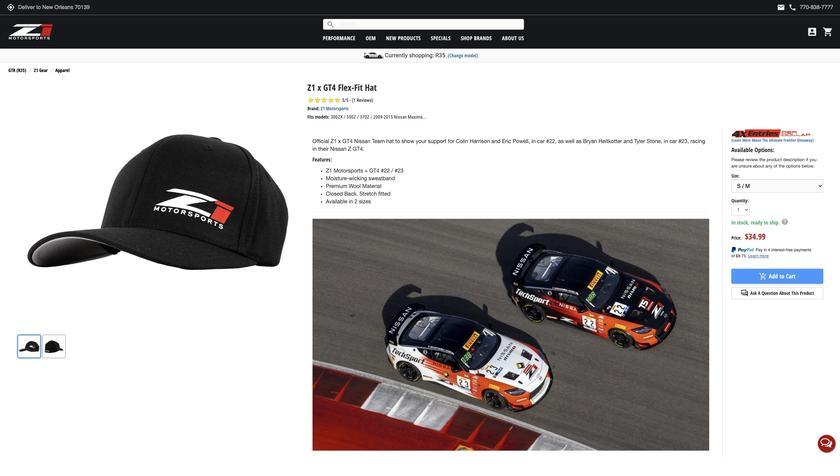 Task type: vqa. For each thing, say whether or not it's contained in the screenshot.
"(Learn"
yes



Task type: locate. For each thing, give the bounding box(es) containing it.
well
[[565, 138, 575, 144]]

to right add
[[780, 272, 785, 280]]

add
[[769, 272, 778, 280]]

for
[[448, 138, 454, 144]]

0 horizontal spatial car
[[537, 138, 545, 144]]

0 vertical spatial nissan
[[394, 114, 407, 120]]

the
[[762, 138, 768, 143]]

0 horizontal spatial nissan
[[330, 146, 347, 152]]

a
[[758, 290, 761, 297]]

and left tyler
[[624, 138, 633, 144]]

car left #23,
[[670, 138, 677, 144]]

z1 for z1 motorsports + gt4 #22 / #23 moisture-wicking sweatband premium wool material closed back. stretch fitted available in 2 sizes
[[326, 168, 332, 174]]

bryan
[[583, 138, 597, 144]]

gt4 for x
[[323, 81, 336, 94]]

size:
[[732, 173, 740, 179]]

my_location
[[7, 3, 15, 11]]

the up about
[[759, 157, 766, 162]]

1 vertical spatial x
[[338, 138, 341, 144]]

nissan right the "2015"
[[394, 114, 407, 120]]

shopping_cart
[[823, 26, 834, 37]]

2 horizontal spatial gt4
[[369, 168, 379, 174]]

about us link
[[502, 34, 524, 42]]

2 vertical spatial about
[[779, 290, 790, 297]]

car
[[537, 138, 545, 144], [670, 138, 677, 144]]

(learn more about the ultimate frontier giveaway) link
[[732, 138, 814, 143]]

z1 inside "z1 motorsports + gt4 #22 / #23 moisture-wicking sweatband premium wool material closed back. stretch fitted available in 2 sizes"
[[326, 168, 332, 174]]

5 star from the left
[[334, 97, 341, 104]]

stretch
[[360, 191, 377, 197]]

1 horizontal spatial and
[[624, 138, 633, 144]]

x right the official
[[338, 138, 341, 144]]

z1 inside official z1 x gt4 nissan team hat to show your support for colin harrison and eric powell, in car #22, as well as bryan heitkotter and tyler stone, in car #23, racing in their nissan z gt4.
[[331, 138, 337, 144]]

about left this
[[779, 290, 790, 297]]

in
[[732, 219, 736, 226]]

0 horizontal spatial the
[[759, 157, 766, 162]]

z1
[[34, 67, 38, 73], [308, 81, 315, 94], [321, 105, 325, 112], [331, 138, 337, 144], [326, 168, 332, 174]]

to
[[395, 138, 400, 144], [764, 219, 768, 226], [780, 272, 785, 280]]

0 vertical spatial about
[[502, 34, 517, 42]]

about
[[502, 34, 517, 42], [752, 138, 761, 143], [779, 290, 790, 297]]

1 horizontal spatial available
[[732, 146, 753, 154]]

about
[[753, 164, 764, 169]]

gt4 inside official z1 x gt4 nissan team hat to show your support for colin harrison and eric powell, in car #22, as well as bryan heitkotter and tyler stone, in car #23, racing in their nissan z gt4.
[[343, 138, 353, 144]]

0 horizontal spatial and
[[492, 138, 501, 144]]

0 horizontal spatial available
[[326, 198, 347, 204]]

0 horizontal spatial x
[[317, 81, 321, 94]]

1 horizontal spatial about
[[752, 138, 761, 143]]

1 vertical spatial about
[[752, 138, 761, 143]]

0 vertical spatial x
[[317, 81, 321, 94]]

1 car from the left
[[537, 138, 545, 144]]

#22,
[[546, 138, 557, 144]]

in left 2
[[349, 198, 353, 204]]

x
[[317, 81, 321, 94], [338, 138, 341, 144]]

z1 motorsports + gt4 #22 / #23 moisture-wicking sweatband premium wool material closed back. stretch fitted available in 2 sizes
[[326, 168, 404, 204]]

1 star from the left
[[308, 97, 314, 104]]

heitkotter
[[599, 138, 622, 144]]

0 vertical spatial to
[[395, 138, 400, 144]]

to left ship.
[[764, 219, 768, 226]]

5/5 -
[[342, 98, 351, 103]]

add_shopping_cart
[[759, 273, 767, 281]]

please
[[732, 157, 745, 162]]

mail
[[777, 3, 785, 11]]

the
[[759, 157, 766, 162], [779, 164, 785, 169]]

z1 up brand:
[[308, 81, 315, 94]]

z1 motorsports logo image
[[8, 23, 53, 40]]

z1 up models: on the left top of the page
[[321, 105, 325, 112]]

price: $34.99
[[732, 231, 766, 242]]

3 star from the left
[[321, 97, 328, 104]]

hat
[[386, 138, 394, 144]]

Search search field
[[335, 19, 524, 29]]

0 vertical spatial available
[[732, 146, 753, 154]]

as
[[558, 138, 564, 144], [576, 138, 582, 144]]

z1 up moisture-
[[326, 168, 332, 174]]

2 car from the left
[[670, 138, 677, 144]]

tyler
[[634, 138, 645, 144]]

in right stone,
[[664, 138, 668, 144]]

2 horizontal spatial to
[[780, 272, 785, 280]]

2 vertical spatial gt4
[[369, 168, 379, 174]]

as right well
[[576, 138, 582, 144]]

wool
[[349, 183, 361, 189]]

this
[[792, 290, 799, 297]]

2 horizontal spatial about
[[779, 290, 790, 297]]

flex-
[[338, 81, 354, 94]]

any
[[766, 164, 773, 169]]

gt4 up the sweatband
[[369, 168, 379, 174]]

car left #22,
[[537, 138, 545, 144]]

price:
[[732, 235, 742, 241]]

z1 right the official
[[331, 138, 337, 144]]

0 vertical spatial gt4
[[323, 81, 336, 94]]

1 horizontal spatial as
[[576, 138, 582, 144]]

available down closed
[[326, 198, 347, 204]]

gt4 left flex-
[[323, 81, 336, 94]]

2 vertical spatial nissan
[[330, 146, 347, 152]]

/ right #22 on the top
[[391, 168, 393, 174]]

nissan
[[394, 114, 407, 120], [354, 138, 371, 144], [330, 146, 347, 152]]

review
[[746, 157, 758, 162]]

1 horizontal spatial x
[[338, 138, 341, 144]]

unsure
[[739, 164, 752, 169]]

0 horizontal spatial about
[[502, 34, 517, 42]]

and left eric
[[492, 138, 501, 144]]

apparel link
[[55, 67, 70, 73]]

support
[[428, 138, 447, 144]]

z1 x gt4 flex-fit hat
[[308, 81, 377, 94]]

2 horizontal spatial nissan
[[394, 114, 407, 120]]

official
[[313, 138, 329, 144]]

ultimate
[[769, 138, 783, 143]]

cart
[[786, 272, 796, 280]]

x up brand:
[[317, 81, 321, 94]]

question_answer ask a question about this product
[[741, 290, 814, 298]]

available
[[732, 146, 753, 154], [326, 198, 347, 204]]

about us
[[502, 34, 524, 42]]

you
[[810, 157, 817, 162]]

1 horizontal spatial nissan
[[354, 138, 371, 144]]

powell,
[[513, 138, 530, 144]]

to right hat
[[395, 138, 400, 144]]

giveaway)
[[797, 138, 814, 143]]

nissan up gt4.
[[354, 138, 371, 144]]

0 horizontal spatial as
[[558, 138, 564, 144]]

gt4
[[323, 81, 336, 94], [343, 138, 353, 144], [369, 168, 379, 174]]

0 horizontal spatial to
[[395, 138, 400, 144]]

as left well
[[558, 138, 564, 144]]

available down more
[[732, 146, 753, 154]]

about left the
[[752, 138, 761, 143]]

2 vertical spatial to
[[780, 272, 785, 280]]

1 vertical spatial the
[[779, 164, 785, 169]]

1 horizontal spatial car
[[670, 138, 677, 144]]

gt4 inside "z1 motorsports + gt4 #22 / #23 moisture-wicking sweatband premium wool material closed back. stretch fitted available in 2 sizes"
[[369, 168, 379, 174]]

1 horizontal spatial to
[[764, 219, 768, 226]]

of
[[774, 164, 778, 169]]

1 vertical spatial available
[[326, 198, 347, 204]]

z
[[348, 146, 351, 152]]

/
[[344, 114, 346, 120], [357, 114, 359, 120], [370, 114, 372, 120], [391, 168, 393, 174]]

nissan left z
[[330, 146, 347, 152]]

0 horizontal spatial gt4
[[323, 81, 336, 94]]

1 vertical spatial gt4
[[343, 138, 353, 144]]

in right powell, on the right of the page
[[532, 138, 536, 144]]

2 star from the left
[[314, 97, 321, 104]]

the right the of
[[779, 164, 785, 169]]

/ right 370z
[[370, 114, 372, 120]]

question
[[762, 290, 778, 297]]

description
[[783, 157, 805, 162]]

material
[[362, 183, 382, 189]]

2009-
[[373, 114, 384, 120]]

frontier
[[784, 138, 796, 143]]

/ inside "z1 motorsports + gt4 #22 / #23 moisture-wicking sweatband premium wool material closed back. stretch fitted available in 2 sizes"
[[391, 168, 393, 174]]

stock,
[[737, 219, 750, 226]]

in
[[532, 138, 536, 144], [664, 138, 668, 144], [313, 146, 317, 152], [349, 198, 353, 204]]

gear
[[39, 67, 48, 73]]

options:
[[755, 146, 775, 154]]

gt4 up z
[[343, 138, 353, 144]]

sweatband
[[369, 175, 395, 181]]

to inside official z1 x gt4 nissan team hat to show your support for colin harrison and eric powell, in car #22, as well as bryan heitkotter and tyler stone, in car #23, racing in their nissan z gt4.
[[395, 138, 400, 144]]

1 horizontal spatial the
[[779, 164, 785, 169]]

about left the us
[[502, 34, 517, 42]]

colin
[[456, 138, 468, 144]]

2
[[355, 198, 358, 204]]

specials link
[[431, 34, 451, 42]]

z1 left gear
[[34, 67, 38, 73]]

1 horizontal spatial gt4
[[343, 138, 353, 144]]

1 vertical spatial to
[[764, 219, 768, 226]]

in left their
[[313, 146, 317, 152]]



Task type: describe. For each thing, give the bounding box(es) containing it.
2 and from the left
[[624, 138, 633, 144]]

z1 gear
[[34, 67, 48, 73]]

models:
[[315, 114, 330, 120]]

ready
[[751, 219, 763, 226]]

motorsports +
[[334, 168, 368, 174]]

show
[[402, 138, 414, 144]]

shop
[[461, 34, 473, 42]]

in stock, ready to ship. help
[[732, 218, 789, 226]]

harrison
[[470, 138, 490, 144]]

if
[[806, 157, 808, 162]]

about inside (learn more about the ultimate frontier giveaway) available options: please review the product description if you are unsure about any of the options below.
[[752, 138, 761, 143]]

specials
[[431, 34, 451, 42]]

phone
[[789, 3, 797, 11]]

370z
[[360, 114, 369, 120]]

gt4 for motorsports +
[[369, 168, 379, 174]]

0 vertical spatial the
[[759, 157, 766, 162]]

shop brands link
[[461, 34, 492, 42]]

brands
[[474, 34, 492, 42]]

to inside add_shopping_cart add to cart
[[780, 272, 785, 280]]

x inside official z1 x gt4 nissan team hat to show your support for colin harrison and eric powell, in car #22, as well as bryan heitkotter and tyler stone, in car #23, racing in their nissan z gt4.
[[338, 138, 341, 144]]

#23,
[[679, 138, 689, 144]]

products
[[398, 34, 421, 42]]

#22
[[381, 168, 390, 174]]

account_box link
[[805, 26, 819, 37]]

product
[[767, 157, 782, 162]]

sizes
[[359, 198, 371, 204]]

(learn
[[732, 138, 742, 143]]

official z1 x gt4 nissan team hat to show your support for colin harrison and eric powell, in car #22, as well as bryan heitkotter and tyler stone, in car #23, racing in their nissan z gt4.
[[313, 138, 705, 152]]

wicking
[[349, 175, 367, 181]]

are
[[732, 164, 738, 169]]

shopping_cart link
[[821, 26, 834, 37]]

back.
[[344, 191, 358, 197]]

gt4.
[[353, 146, 364, 152]]

fitted
[[378, 191, 391, 197]]

/ left 350z
[[344, 114, 346, 120]]

#23
[[395, 168, 404, 174]]

new
[[386, 34, 397, 42]]

z1 inside star star star star star 5/5 - (1 reviews) brand: z1 motorsports fits models: 300zx / 350z / 370z / 2009-2015 nissan maxima...
[[321, 105, 325, 112]]

r35
[[435, 52, 445, 59]]

z1 gear link
[[34, 67, 48, 73]]

in inside "z1 motorsports + gt4 #22 / #23 moisture-wicking sweatband premium wool material closed back. stretch fitted available in 2 sizes"
[[349, 198, 353, 204]]

available inside "z1 motorsports + gt4 #22 / #23 moisture-wicking sweatband premium wool material closed back. stretch fitted available in 2 sizes"
[[326, 198, 347, 204]]

features:
[[313, 156, 332, 163]]

1 as from the left
[[558, 138, 564, 144]]

nissan inside star star star star star 5/5 - (1 reviews) brand: z1 motorsports fits models: 300zx / 350z / 370z / 2009-2015 nissan maxima...
[[394, 114, 407, 120]]

ship.
[[770, 219, 780, 226]]

(change
[[448, 52, 463, 59]]

fits
[[308, 114, 314, 120]]

300zx
[[331, 114, 343, 120]]

their
[[318, 146, 329, 152]]

2 as from the left
[[576, 138, 582, 144]]

fit
[[354, 81, 363, 94]]

/ right 350z
[[357, 114, 359, 120]]

available inside (learn more about the ultimate frontier giveaway) available options: please review the product description if you are unsure about any of the options below.
[[732, 146, 753, 154]]

below.
[[802, 164, 815, 169]]

quantity:
[[732, 197, 749, 204]]

closed
[[326, 191, 343, 197]]

z1 for z1 x gt4 flex-fit hat
[[308, 81, 315, 94]]

350z
[[347, 114, 356, 120]]

about inside question_answer ask a question about this product
[[779, 290, 790, 297]]

gtr
[[8, 67, 15, 73]]

model)
[[465, 52, 478, 59]]

add_shopping_cart add to cart
[[759, 272, 796, 281]]

maxima...
[[408, 114, 426, 120]]

help
[[781, 218, 789, 226]]

z1 for z1 gear
[[34, 67, 38, 73]]

us
[[519, 34, 524, 42]]

new products
[[386, 34, 421, 42]]

question_answer
[[741, 290, 749, 298]]

to inside the in stock, ready to ship. help
[[764, 219, 768, 226]]

1 and from the left
[[492, 138, 501, 144]]

options
[[786, 164, 801, 169]]

stone,
[[647, 138, 662, 144]]

moisture-
[[326, 175, 349, 181]]

ask
[[750, 290, 757, 297]]

4 star from the left
[[328, 97, 334, 104]]

performance link
[[323, 34, 356, 42]]

mail phone
[[777, 3, 797, 11]]

apparel
[[55, 67, 70, 73]]

1 vertical spatial nissan
[[354, 138, 371, 144]]

performance
[[323, 34, 356, 42]]

eric
[[502, 138, 511, 144]]

z1 motorsports link
[[321, 105, 349, 112]]

team
[[372, 138, 385, 144]]

(r35)
[[16, 67, 26, 73]]

shop brands
[[461, 34, 492, 42]]

hat
[[365, 81, 377, 94]]

new products link
[[386, 34, 421, 42]]

more
[[743, 138, 751, 143]]

oem link
[[366, 34, 376, 42]]

currently
[[385, 52, 408, 59]]

product
[[800, 290, 814, 297]]

oem
[[366, 34, 376, 42]]



